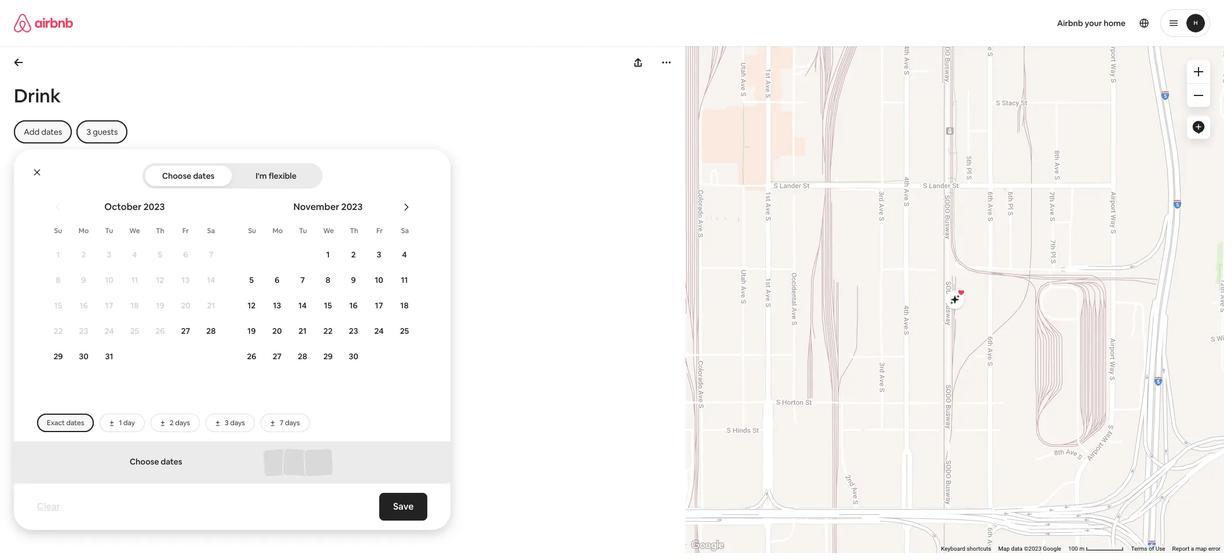 Task type: describe. For each thing, give the bounding box(es) containing it.
0 vertical spatial 5 button
[[147, 243, 173, 267]]

1 fr from the left
[[183, 227, 189, 236]]

0 horizontal spatial 26 button
[[147, 319, 173, 344]]

0 vertical spatial 19
[[156, 301, 164, 311]]

dialog containing october 2023
[[14, 149, 814, 531]]

1 vertical spatial 12 button
[[239, 294, 265, 318]]

1 vertical spatial 12
[[248, 301, 256, 311]]

1 vertical spatial 26 button
[[239, 345, 265, 369]]

31
[[105, 352, 113, 362]]

100
[[1069, 546, 1079, 553]]

1 th from the left
[[156, 227, 164, 236]]

1 horizontal spatial 6
[[275, 275, 280, 286]]

3 for november 2023
[[377, 250, 382, 260]]

1 29 button from the left
[[45, 345, 71, 369]]

1 horizontal spatial 6 button
[[265, 268, 290, 293]]

2 24 from the left
[[375, 326, 384, 337]]

0 vertical spatial 13 button
[[173, 268, 198, 293]]

100 m button
[[1065, 546, 1128, 554]]

zoom out image
[[1195, 91, 1204, 100]]

m
[[1080, 546, 1085, 553]]

0 horizontal spatial 27 button
[[173, 319, 198, 344]]

days for 7 days
[[285, 419, 300, 428]]

choose dates button
[[145, 166, 232, 187]]

october
[[104, 201, 142, 213]]

22 for 2nd 22 'button' from right
[[54, 326, 63, 337]]

i'm flexible button
[[232, 166, 320, 187]]

i'm flexible
[[256, 171, 297, 181]]

note
[[40, 499, 59, 510]]

/
[[57, 479, 61, 492]]

23 for first 23 'button' from the right
[[349, 326, 358, 337]]

keyboard shortcuts
[[942, 546, 992, 553]]

30 for first 30 button from right
[[349, 352, 359, 362]]

november 2023
[[294, 201, 363, 213]]

0 vertical spatial 20 button
[[173, 294, 198, 318]]

1 vertical spatial 7 button
[[290, 268, 315, 293]]

1 horizontal spatial 21
[[299, 326, 307, 337]]

1 button for october
[[45, 243, 71, 267]]

terms
[[1132, 546, 1148, 553]]

0 horizontal spatial 28 button
[[198, 319, 224, 344]]

2 10 button from the left
[[366, 268, 392, 293]]

i'm
[[256, 171, 267, 181]]

3 for october 2023
[[107, 250, 112, 260]]

18 for 1st "18" button from the right
[[401, 301, 409, 311]]

zoom in image
[[1195, 67, 1204, 76]]

0 horizontal spatial 7
[[209, 250, 213, 260]]

13 for 13 button to the right
[[273, 301, 281, 311]]

20 for the top 20 button
[[181, 301, 190, 311]]

2 mo from the left
[[273, 227, 283, 236]]

1 for october
[[56, 250, 60, 260]]

1 15 from the left
[[54, 301, 62, 311]]

1 tu from the left
[[105, 227, 113, 236]]

0 vertical spatial 6
[[183, 250, 188, 260]]

1 horizontal spatial 13 button
[[265, 294, 290, 318]]

2 th from the left
[[350, 227, 359, 236]]

0 horizontal spatial 21 button
[[198, 294, 224, 318]]

2023 for november 2023
[[341, 201, 363, 213]]

save button
[[379, 494, 428, 521]]

add a note button
[[14, 499, 59, 510]]

october 2023
[[104, 201, 165, 213]]

dates down 2 days
[[161, 457, 182, 468]]

1 25 button from the left
[[122, 319, 147, 344]]

2 button for november 2023
[[341, 243, 366, 267]]

google
[[1044, 546, 1062, 553]]

1 9 from the left
[[81, 275, 86, 286]]

2 15 from the left
[[324, 301, 332, 311]]

2 button for october 2023
[[71, 243, 96, 267]]

from
[[14, 479, 37, 492]]

add dates button
[[14, 121, 72, 144]]

shortcuts
[[967, 546, 992, 553]]

1 horizontal spatial 1
[[119, 419, 122, 428]]

1 8 button from the left
[[45, 268, 71, 293]]

0 horizontal spatial 19 button
[[147, 294, 173, 318]]

26 for 26 button to the bottom
[[247, 352, 256, 362]]

2 tu from the left
[[299, 227, 307, 236]]

2 24 button from the left
[[366, 319, 392, 344]]

2 9 button from the left
[[341, 268, 366, 293]]

16 for first 16 button from left
[[80, 301, 88, 311]]

1 vertical spatial 7
[[300, 275, 305, 286]]

1 su from the left
[[54, 227, 62, 236]]

day
[[123, 419, 135, 428]]

2 11 from the left
[[401, 275, 408, 286]]

map
[[999, 546, 1010, 553]]

1 11 button from the left
[[122, 268, 147, 293]]

1 horizontal spatial 3
[[225, 419, 229, 428]]

from $32 / person
[[14, 479, 92, 492]]

dates right exact
[[66, 419, 84, 428]]

report a map error
[[1173, 546, 1221, 553]]

2 11 button from the left
[[392, 268, 417, 293]]

25 for 2nd '25' button from the left
[[400, 326, 409, 337]]

2 15 button from the left
[[315, 294, 341, 318]]

1 day
[[119, 419, 135, 428]]

17 for 1st 17 button from the right
[[375, 301, 383, 311]]

1 horizontal spatial 27
[[273, 352, 282, 362]]

choose inside button
[[162, 171, 192, 181]]

10 for second 10 button from the left
[[375, 275, 383, 286]]

1 vertical spatial 19 button
[[239, 319, 265, 344]]

2 8 button from the left
[[315, 268, 341, 293]]

a for add
[[33, 499, 38, 510]]

calendar application
[[33, 189, 814, 396]]

1 vertical spatial 19
[[248, 326, 256, 337]]

23 for second 23 'button' from the right
[[79, 326, 88, 337]]

1 horizontal spatial 7
[[280, 419, 284, 428]]

1 10 button from the left
[[96, 268, 122, 293]]

data
[[1012, 546, 1023, 553]]

28 for left 28 button
[[206, 326, 216, 337]]

8 for 1st '8' button from the left
[[56, 275, 61, 286]]

2 29 from the left
[[324, 352, 333, 362]]

of
[[1150, 546, 1155, 553]]

flexible
[[269, 171, 297, 181]]

2 fr from the left
[[377, 227, 383, 236]]

0 horizontal spatial 7 button
[[198, 243, 224, 267]]

2 we from the left
[[323, 227, 334, 236]]

1 24 button from the left
[[96, 319, 122, 344]]

1 vertical spatial 28 button
[[290, 345, 315, 369]]

1 horizontal spatial 5 button
[[239, 268, 265, 293]]

report
[[1173, 546, 1190, 553]]

1 we from the left
[[129, 227, 140, 236]]

0 vertical spatial 21
[[207, 301, 215, 311]]

google image
[[689, 539, 727, 554]]

exact
[[47, 419, 65, 428]]

add for add a note
[[14, 499, 31, 510]]

map data ©2023 google
[[999, 546, 1062, 553]]

0 vertical spatial 27
[[181, 326, 190, 337]]

1 for november
[[326, 250, 330, 260]]

dates inside choose dates button
[[193, 171, 215, 181]]

0 horizontal spatial 12 button
[[147, 268, 173, 293]]

a for report
[[1192, 546, 1195, 553]]

13 for topmost 13 button
[[182, 275, 190, 286]]

unsave this experience image
[[200, 174, 214, 188]]

1 vertical spatial 27 button
[[265, 345, 290, 369]]



Task type: locate. For each thing, give the bounding box(es) containing it.
1 vertical spatial 13 button
[[265, 294, 290, 318]]

1 horizontal spatial 8
[[326, 275, 331, 286]]

16 for 1st 16 button from right
[[350, 301, 358, 311]]

5
[[158, 250, 162, 260], [249, 275, 254, 286]]

add a place to the map image
[[1192, 121, 1206, 134]]

a
[[33, 499, 38, 510], [1192, 546, 1195, 553]]

2 for november 2023
[[351, 250, 356, 260]]

18 for 2nd "18" button from the right
[[131, 301, 139, 311]]

9
[[81, 275, 86, 286], [351, 275, 356, 286]]

add down drink
[[24, 127, 39, 137]]

2 10 from the left
[[375, 275, 383, 286]]

su
[[54, 227, 62, 236], [248, 227, 256, 236]]

tab list
[[145, 163, 320, 189]]

1 horizontal spatial 15 button
[[315, 294, 341, 318]]

0 horizontal spatial 12
[[156, 275, 164, 286]]

25 button
[[122, 319, 147, 344], [392, 319, 417, 344]]

days left 7 days
[[230, 419, 245, 428]]

9 button
[[71, 268, 96, 293], [341, 268, 366, 293]]

12
[[156, 275, 164, 286], [248, 301, 256, 311]]

a left map in the right of the page
[[1192, 546, 1195, 553]]

0 horizontal spatial 14 button
[[198, 268, 224, 293]]

2 23 from the left
[[349, 326, 358, 337]]

add for add dates
[[24, 127, 39, 137]]

mo
[[79, 227, 89, 236], [273, 227, 283, 236]]

1 17 button from the left
[[96, 294, 122, 318]]

2
[[81, 250, 86, 260], [351, 250, 356, 260], [170, 419, 174, 428]]

24 button
[[96, 319, 122, 344], [366, 319, 392, 344]]

exact dates
[[47, 419, 84, 428]]

fr
[[183, 227, 189, 236], [377, 227, 383, 236]]

1 horizontal spatial choose
[[162, 171, 192, 181]]

1 vertical spatial choose dates
[[130, 457, 182, 468]]

27
[[181, 326, 190, 337], [273, 352, 282, 362]]

100 m
[[1069, 546, 1087, 553]]

3 button for october 2023
[[96, 243, 122, 267]]

2 3 button from the left
[[366, 243, 392, 267]]

th down october 2023
[[156, 227, 164, 236]]

1 2023 from the left
[[144, 201, 165, 213]]

2 30 button from the left
[[341, 345, 366, 369]]

2 4 button from the left
[[392, 243, 417, 267]]

2023 right november at the left top of page
[[341, 201, 363, 213]]

28 for bottommost 28 button
[[298, 352, 307, 362]]

1
[[56, 250, 60, 260], [326, 250, 330, 260], [119, 419, 122, 428]]

map
[[1196, 546, 1208, 553]]

3 button for november 2023
[[366, 243, 392, 267]]

clear button
[[31, 496, 66, 519]]

we down october 2023
[[129, 227, 140, 236]]

2 18 from the left
[[401, 301, 409, 311]]

4 button
[[122, 243, 147, 267], [392, 243, 417, 267]]

1 25 from the left
[[130, 326, 139, 337]]

0 horizontal spatial 1
[[56, 250, 60, 260]]

30 for first 30 button from the left
[[79, 352, 88, 362]]

1 horizontal spatial 2 button
[[341, 243, 366, 267]]

0 horizontal spatial days
[[175, 419, 190, 428]]

1 horizontal spatial fr
[[377, 227, 383, 236]]

1 mo from the left
[[79, 227, 89, 236]]

2 30 from the left
[[349, 352, 359, 362]]

29
[[54, 352, 63, 362], [324, 352, 333, 362]]

1 3 button from the left
[[96, 243, 122, 267]]

2 1 button from the left
[[315, 243, 341, 267]]

2 8 from the left
[[326, 275, 331, 286]]

0 horizontal spatial 4 button
[[122, 243, 147, 267]]

1 4 from the left
[[132, 250, 137, 260]]

2 17 button from the left
[[366, 294, 392, 318]]

1 2 button from the left
[[71, 243, 96, 267]]

choose down day
[[130, 457, 159, 468]]

profile element
[[626, 0, 1211, 46]]

1 horizontal spatial 21 button
[[290, 319, 315, 344]]

person
[[63, 479, 92, 492]]

20 for the bottommost 20 button
[[272, 326, 282, 337]]

0 horizontal spatial 24
[[105, 326, 114, 337]]

10 button
[[96, 268, 122, 293], [366, 268, 392, 293]]

0 horizontal spatial choose
[[130, 457, 159, 468]]

17 for first 17 button from the left
[[105, 301, 113, 311]]

0 horizontal spatial 18 button
[[122, 294, 147, 318]]

0 horizontal spatial 8
[[56, 275, 61, 286]]

17 button
[[96, 294, 122, 318], [366, 294, 392, 318]]

days for 2 days
[[175, 419, 190, 428]]

1 8 from the left
[[56, 275, 61, 286]]

1 horizontal spatial 18 button
[[392, 294, 417, 318]]

add a note
[[14, 499, 59, 510]]

clear
[[37, 501, 60, 513]]

tu down november at the left top of page
[[299, 227, 307, 236]]

0 horizontal spatial 11 button
[[122, 268, 147, 293]]

25 for second '25' button from the right
[[130, 326, 139, 337]]

1 29 from the left
[[54, 352, 63, 362]]

we down november 2023
[[323, 227, 334, 236]]

tu
[[105, 227, 113, 236], [299, 227, 307, 236]]

2 18 button from the left
[[392, 294, 417, 318]]

16
[[80, 301, 88, 311], [350, 301, 358, 311]]

0 horizontal spatial 17
[[105, 301, 113, 311]]

7 days
[[280, 419, 300, 428]]

1 11 from the left
[[131, 275, 138, 286]]

1 vertical spatial choose
[[130, 457, 159, 468]]

1 18 button from the left
[[122, 294, 147, 318]]

2 16 from the left
[[350, 301, 358, 311]]

18 button
[[122, 294, 147, 318], [392, 294, 417, 318]]

1 16 from the left
[[80, 301, 88, 311]]

use
[[1156, 546, 1166, 553]]

0 horizontal spatial 5
[[158, 250, 162, 260]]

1 horizontal spatial 19
[[248, 326, 256, 337]]

0 vertical spatial choose
[[162, 171, 192, 181]]

1 days from the left
[[175, 419, 190, 428]]

8 for second '8' button from the left
[[326, 275, 331, 286]]

add inside dropdown button
[[24, 127, 39, 137]]

©2023
[[1025, 546, 1042, 553]]

13 button
[[173, 268, 198, 293], [265, 294, 290, 318]]

11 button
[[122, 268, 147, 293], [392, 268, 417, 293]]

1 horizontal spatial 15
[[324, 301, 332, 311]]

26 button
[[147, 319, 173, 344], [239, 345, 265, 369]]

1 horizontal spatial 2023
[[341, 201, 363, 213]]

0 horizontal spatial we
[[129, 227, 140, 236]]

report a map error link
[[1173, 546, 1221, 553]]

0 vertical spatial 20
[[181, 301, 190, 311]]

3
[[107, 250, 112, 260], [377, 250, 382, 260], [225, 419, 229, 428]]

2 2023 from the left
[[341, 201, 363, 213]]

8
[[56, 275, 61, 286], [326, 275, 331, 286]]

1 horizontal spatial 7 button
[[290, 268, 315, 293]]

days right 3 days
[[285, 419, 300, 428]]

4 for october 2023
[[132, 250, 137, 260]]

1 horizontal spatial 30
[[349, 352, 359, 362]]

add dates
[[24, 127, 62, 137]]

choose dates inside button
[[162, 171, 215, 181]]

1 vertical spatial 27
[[273, 352, 282, 362]]

2 horizontal spatial days
[[285, 419, 300, 428]]

0 vertical spatial 28 button
[[198, 319, 224, 344]]

we
[[129, 227, 140, 236], [323, 227, 334, 236]]

14
[[207, 275, 215, 286], [299, 301, 307, 311]]

1 16 button from the left
[[71, 294, 96, 318]]

1 horizontal spatial sa
[[401, 227, 409, 236]]

20 button
[[173, 294, 198, 318], [265, 319, 290, 344]]

add down from on the bottom of page
[[14, 499, 31, 510]]

1 horizontal spatial 14 button
[[290, 294, 315, 318]]

1 horizontal spatial 14
[[299, 301, 307, 311]]

19 button
[[147, 294, 173, 318], [239, 319, 265, 344]]

dates left i'm
[[193, 171, 215, 181]]

2 days
[[170, 419, 190, 428]]

2 sa from the left
[[401, 227, 409, 236]]

13
[[182, 275, 190, 286], [273, 301, 281, 311]]

5 for rightmost 5 button
[[249, 275, 254, 286]]

1 23 button from the left
[[71, 319, 96, 344]]

th down november 2023
[[350, 227, 359, 236]]

rating 4.91 out of 5; 74 reviews image
[[14, 451, 53, 461]]

0 vertical spatial 6 button
[[173, 243, 198, 267]]

2 25 from the left
[[400, 326, 409, 337]]

0 vertical spatial 21 button
[[198, 294, 224, 318]]

0 horizontal spatial 23 button
[[71, 319, 96, 344]]

1 24 from the left
[[105, 326, 114, 337]]

1 18 from the left
[[131, 301, 139, 311]]

28
[[206, 326, 216, 337], [298, 352, 307, 362]]

1 23 from the left
[[79, 326, 88, 337]]

22 for 2nd 22 'button' from left
[[324, 326, 333, 337]]

1 17 from the left
[[105, 301, 113, 311]]

8 button
[[45, 268, 71, 293], [315, 268, 341, 293]]

0 horizontal spatial 9
[[81, 275, 86, 286]]

1 horizontal spatial 8 button
[[315, 268, 341, 293]]

14 button
[[198, 268, 224, 293], [290, 294, 315, 318]]

2 22 button from the left
[[315, 319, 341, 344]]

4 button for october 2023
[[122, 243, 147, 267]]

1 button for november
[[315, 243, 341, 267]]

0 horizontal spatial 15 button
[[45, 294, 71, 318]]

7
[[209, 250, 213, 260], [300, 275, 305, 286], [280, 419, 284, 428]]

error
[[1209, 546, 1221, 553]]

14 for rightmost 14 button
[[299, 301, 307, 311]]

2 17 from the left
[[375, 301, 383, 311]]

15
[[54, 301, 62, 311], [324, 301, 332, 311]]

2 horizontal spatial 7
[[300, 275, 305, 286]]

terms of use link
[[1132, 546, 1166, 553]]

dialog
[[14, 149, 814, 531]]

2 22 from the left
[[324, 326, 333, 337]]

1 4 button from the left
[[122, 243, 147, 267]]

0 vertical spatial 7 button
[[198, 243, 224, 267]]

0 vertical spatial 7
[[209, 250, 213, 260]]

add
[[24, 127, 39, 137], [14, 499, 31, 510]]

1 horizontal spatial mo
[[273, 227, 283, 236]]

2023 right october
[[144, 201, 165, 213]]

28 button
[[198, 319, 224, 344], [290, 345, 315, 369]]

4 for november 2023
[[402, 250, 407, 260]]

1 9 button from the left
[[71, 268, 96, 293]]

1 22 button from the left
[[45, 319, 71, 344]]

2 25 button from the left
[[392, 319, 417, 344]]

1 vertical spatial 20 button
[[265, 319, 290, 344]]

0 horizontal spatial 3 button
[[96, 243, 122, 267]]

november
[[294, 201, 340, 213]]

dates inside the add dates dropdown button
[[41, 127, 62, 137]]

1 horizontal spatial 25 button
[[392, 319, 417, 344]]

2 23 button from the left
[[341, 319, 366, 344]]

2 su from the left
[[248, 227, 256, 236]]

2 for october 2023
[[81, 250, 86, 260]]

2 29 button from the left
[[315, 345, 341, 369]]

1 horizontal spatial 30 button
[[341, 345, 366, 369]]

17
[[105, 301, 113, 311], [375, 301, 383, 311]]

1 horizontal spatial 3 button
[[366, 243, 392, 267]]

days for 3 days
[[230, 419, 245, 428]]

3 button
[[96, 243, 122, 267], [366, 243, 392, 267]]

0 horizontal spatial 26
[[155, 326, 165, 337]]

1 horizontal spatial 16 button
[[341, 294, 366, 318]]

1 30 from the left
[[79, 352, 88, 362]]

23 button
[[71, 319, 96, 344], [341, 319, 366, 344]]

1 horizontal spatial su
[[248, 227, 256, 236]]

2023 for october 2023
[[144, 201, 165, 213]]

1 vertical spatial 6
[[275, 275, 280, 286]]

2 vertical spatial 7
[[280, 419, 284, 428]]

1 horizontal spatial 2
[[170, 419, 174, 428]]

days
[[175, 419, 190, 428], [230, 419, 245, 428], [285, 419, 300, 428]]

22 button
[[45, 319, 71, 344], [315, 319, 341, 344]]

1 horizontal spatial 17 button
[[366, 294, 392, 318]]

1 22 from the left
[[54, 326, 63, 337]]

0 horizontal spatial 2
[[81, 250, 86, 260]]

0 horizontal spatial 28
[[206, 326, 216, 337]]

2 horizontal spatial 2
[[351, 250, 356, 260]]

drink
[[14, 84, 61, 108]]

5 for 5 button to the top
[[158, 250, 162, 260]]

2 9 from the left
[[351, 275, 356, 286]]

1 15 button from the left
[[45, 294, 71, 318]]

sa
[[207, 227, 215, 236], [401, 227, 409, 236]]

4 button for november 2023
[[392, 243, 417, 267]]

1 10 from the left
[[105, 275, 113, 286]]

urban wine tasting at elsom cellars group
[[14, 165, 224, 492]]

24
[[105, 326, 114, 337], [375, 326, 384, 337]]

1 horizontal spatial 20
[[272, 326, 282, 337]]

0 vertical spatial 13
[[182, 275, 190, 286]]

2 2 button from the left
[[341, 243, 366, 267]]

keyboard
[[942, 546, 966, 553]]

save
[[393, 501, 414, 513]]

1 horizontal spatial 29 button
[[315, 345, 341, 369]]

1 sa from the left
[[207, 227, 215, 236]]

choose left unsave this experience icon
[[162, 171, 192, 181]]

21 button
[[198, 294, 224, 318], [290, 319, 315, 344]]

27 button
[[173, 319, 198, 344], [265, 345, 290, 369]]

0 horizontal spatial 4
[[132, 250, 137, 260]]

google map
including 0 saved stays. region
[[659, 21, 1225, 554]]

0 horizontal spatial 9 button
[[71, 268, 96, 293]]

days left 3 days
[[175, 419, 190, 428]]

1 horizontal spatial 28 button
[[290, 345, 315, 369]]

keyboard shortcuts button
[[942, 546, 992, 554]]

dates down drink
[[41, 127, 62, 137]]

1 vertical spatial 5 button
[[239, 268, 265, 293]]

11
[[131, 275, 138, 286], [401, 275, 408, 286]]

30
[[79, 352, 88, 362], [349, 352, 359, 362]]

0 vertical spatial choose dates
[[162, 171, 215, 181]]

1 horizontal spatial 28
[[298, 352, 307, 362]]

1 horizontal spatial 23 button
[[341, 319, 366, 344]]

1 1 button from the left
[[45, 243, 71, 267]]

26 for the leftmost 26 button
[[155, 326, 165, 337]]

tu down october
[[105, 227, 113, 236]]

0 horizontal spatial 6
[[183, 250, 188, 260]]

0 horizontal spatial 19
[[156, 301, 164, 311]]

3 days
[[225, 419, 245, 428]]

0 vertical spatial 19 button
[[147, 294, 173, 318]]

1 horizontal spatial 5
[[249, 275, 254, 286]]

2 days from the left
[[230, 419, 245, 428]]

2 4 from the left
[[402, 250, 407, 260]]

choose
[[162, 171, 192, 181], [130, 457, 159, 468]]

tab list containing choose dates
[[145, 163, 320, 189]]

26
[[155, 326, 165, 337], [247, 352, 256, 362]]

1 horizontal spatial 17
[[375, 301, 383, 311]]

7 button
[[198, 243, 224, 267], [290, 268, 315, 293]]

1 button
[[45, 243, 71, 267], [315, 243, 341, 267]]

1 horizontal spatial 13
[[273, 301, 281, 311]]

1 horizontal spatial 9 button
[[341, 268, 366, 293]]

21
[[207, 301, 215, 311], [299, 326, 307, 337]]

6
[[183, 250, 188, 260], [275, 275, 280, 286]]

14 for the left 14 button
[[207, 275, 215, 286]]

$32
[[39, 479, 55, 492]]

2 16 button from the left
[[341, 294, 366, 318]]

1 horizontal spatial 25
[[400, 326, 409, 337]]

terms of use
[[1132, 546, 1166, 553]]

5 button
[[147, 243, 173, 267], [239, 268, 265, 293]]

2 horizontal spatial 1
[[326, 250, 330, 260]]

25
[[130, 326, 139, 337], [400, 326, 409, 337]]

31 button
[[96, 345, 122, 369]]

2 button
[[71, 243, 96, 267], [341, 243, 366, 267]]

0 horizontal spatial 29
[[54, 352, 63, 362]]

1 vertical spatial 21 button
[[290, 319, 315, 344]]

a left note
[[33, 499, 38, 510]]

10 for 2nd 10 button from the right
[[105, 275, 113, 286]]

2023
[[144, 201, 165, 213], [341, 201, 363, 213]]

1 horizontal spatial we
[[323, 227, 334, 236]]

1 30 button from the left
[[71, 345, 96, 369]]

3 days from the left
[[285, 419, 300, 428]]



Task type: vqa. For each thing, say whether or not it's contained in the screenshot.


